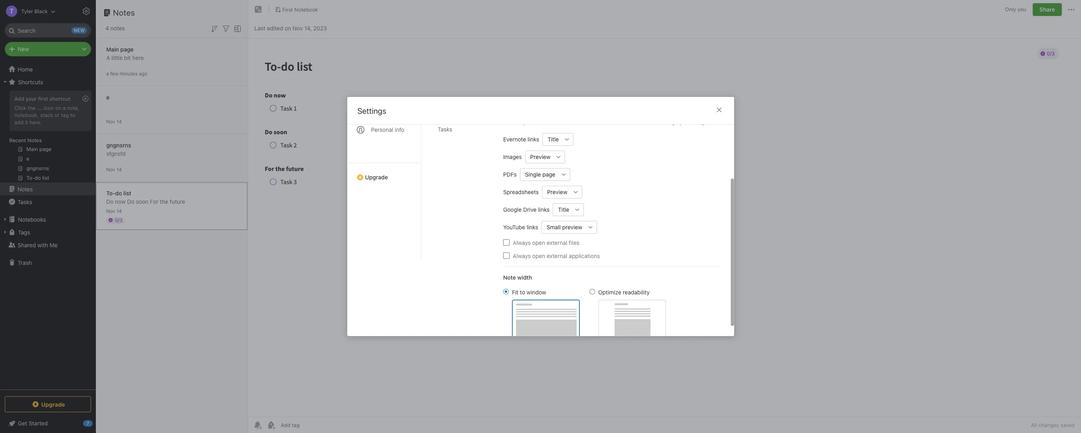 Task type: locate. For each thing, give the bounding box(es) containing it.
on up or
[[55, 105, 61, 111]]

page inside note list element
[[120, 46, 134, 53]]

1 vertical spatial title button
[[553, 203, 571, 216]]

2 do from the left
[[127, 198, 134, 205]]

images
[[503, 153, 522, 160]]

Note Editor text field
[[248, 38, 1082, 417]]

preview button up single page button
[[525, 150, 553, 163]]

title inside field
[[548, 136, 559, 143]]

nov 14 down sfgnsfd
[[106, 166, 122, 172]]

1 vertical spatial preview button
[[542, 186, 570, 198]]

nov 14 up 0/3
[[106, 208, 122, 214]]

saved
[[1061, 422, 1075, 428]]

settings image
[[82, 6, 91, 16]]

a left few
[[106, 71, 109, 77]]

choose your default views for new links and attachments.
[[503, 119, 643, 125]]

page inside button
[[543, 171, 555, 178]]

open for always open external files
[[532, 239, 545, 246]]

few
[[110, 71, 118, 77]]

0 vertical spatial open
[[532, 239, 545, 246]]

a
[[106, 71, 109, 77], [63, 105, 66, 111]]

share
[[1040, 6, 1056, 13]]

0 vertical spatial your
[[26, 96, 37, 102]]

the left ...
[[28, 105, 36, 111]]

1 horizontal spatial your
[[523, 119, 534, 125]]

4 notes
[[106, 25, 125, 32]]

0 vertical spatial title button
[[543, 133, 561, 146]]

0 vertical spatial external
[[547, 239, 568, 246]]

Optimize readability radio
[[590, 289, 595, 294]]

always for always open external files
[[513, 239, 531, 246]]

0 vertical spatial 14
[[117, 118, 122, 124]]

group inside tree
[[0, 88, 96, 186]]

notes
[[113, 8, 135, 17], [28, 137, 42, 143], [18, 186, 33, 192]]

2 open from the top
[[532, 252, 545, 259]]

ago
[[139, 71, 147, 77]]

external up the always open external applications
[[547, 239, 568, 246]]

14 down sfgnsfd
[[117, 166, 122, 172]]

page right single in the top of the page
[[543, 171, 555, 178]]

here
[[132, 54, 144, 61]]

1 external from the top
[[547, 239, 568, 246]]

what
[[644, 119, 657, 125]]

0 vertical spatial preview button
[[525, 150, 553, 163]]

Choose default view option for YouTube links field
[[542, 221, 597, 234]]

1 vertical spatial on
[[55, 105, 61, 111]]

1 vertical spatial title
[[558, 206, 569, 213]]

your for first
[[26, 96, 37, 102]]

preview inside field
[[547, 189, 568, 195]]

notes up notes
[[113, 8, 135, 17]]

open
[[532, 239, 545, 246], [532, 252, 545, 259]]

1 horizontal spatial upgrade
[[365, 174, 388, 181]]

1 horizontal spatial upgrade button
[[347, 163, 421, 184]]

your left default
[[523, 119, 534, 125]]

0 vertical spatial tasks
[[438, 126, 452, 133]]

shortcuts button
[[0, 76, 96, 88]]

1 vertical spatial upgrade
[[41, 401, 65, 408]]

group
[[0, 88, 96, 186]]

notebooks link
[[0, 213, 96, 226]]

title down views
[[548, 136, 559, 143]]

option group
[[503, 288, 666, 339]]

evernote
[[503, 136, 526, 143]]

nov 14 up "gngnsrns"
[[106, 118, 122, 124]]

always
[[513, 239, 531, 246], [513, 252, 531, 259]]

a up 'tag'
[[63, 105, 66, 111]]

1 vertical spatial open
[[532, 252, 545, 259]]

only
[[1006, 6, 1017, 12]]

14 for gngnsrns
[[117, 166, 122, 172]]

0 vertical spatial title
[[548, 136, 559, 143]]

Fit to window radio
[[503, 289, 509, 294]]

first
[[283, 6, 293, 13]]

0 horizontal spatial page
[[120, 46, 134, 53]]

on inside icon on a note, notebook, stack or tag to add it here.
[[55, 105, 61, 111]]

4
[[106, 25, 109, 32]]

a inside note list element
[[106, 71, 109, 77]]

1 vertical spatial nov 14
[[106, 166, 122, 172]]

share button
[[1033, 3, 1063, 16]]

1 14 from the top
[[117, 118, 122, 124]]

nov left 14,
[[293, 25, 303, 31]]

bit
[[124, 54, 131, 61]]

note
[[503, 274, 516, 281]]

edited
[[267, 25, 283, 31]]

page for single page
[[543, 171, 555, 178]]

tab list containing personal info
[[347, 47, 421, 258]]

small
[[547, 224, 561, 231]]

applications
[[569, 252, 600, 259]]

Search text field
[[10, 23, 86, 38]]

title button down preview field
[[553, 203, 571, 216]]

title button up preview 'field'
[[543, 133, 561, 146]]

upgrade button inside tab list
[[347, 163, 421, 184]]

note window element
[[248, 0, 1082, 433]]

personal info
[[371, 126, 404, 133]]

0 horizontal spatial to
[[70, 112, 75, 118]]

future
[[170, 198, 185, 205]]

14,
[[304, 25, 312, 31]]

0 horizontal spatial your
[[26, 96, 37, 102]]

0 horizontal spatial on
[[55, 105, 61, 111]]

links
[[588, 119, 599, 125], [528, 136, 539, 143], [538, 206, 550, 213], [527, 224, 538, 231]]

shared with me link
[[0, 239, 96, 251]]

1 vertical spatial 14
[[117, 166, 122, 172]]

title up small preview button
[[558, 206, 569, 213]]

preview up choose default view option for google drive links field on the right of page
[[547, 189, 568, 195]]

personal
[[371, 126, 393, 133]]

do down list
[[127, 198, 134, 205]]

open for always open external applications
[[532, 252, 545, 259]]

1 vertical spatial a
[[63, 105, 66, 111]]

on right 'edited'
[[285, 25, 291, 31]]

expand tags image
[[2, 229, 8, 235]]

page for main page
[[120, 46, 134, 53]]

the right the for
[[160, 198, 168, 205]]

nov down e
[[106, 118, 115, 124]]

always open external applications
[[513, 252, 600, 259]]

the inside note list element
[[160, 198, 168, 205]]

1 vertical spatial upgrade button
[[5, 396, 91, 412]]

0 vertical spatial on
[[285, 25, 291, 31]]

sfgnsfd
[[106, 150, 126, 157]]

0 vertical spatial upgrade
[[365, 174, 388, 181]]

spreadsheets
[[503, 189, 539, 195]]

first notebook button
[[273, 4, 321, 15]]

a few minutes ago
[[106, 71, 147, 77]]

and
[[600, 119, 609, 125]]

list
[[123, 190, 131, 196]]

group containing add your first shortcut
[[0, 88, 96, 186]]

2 vertical spatial 14
[[117, 208, 122, 214]]

width
[[517, 274, 532, 281]]

do down to-
[[106, 198, 114, 205]]

1 vertical spatial the
[[160, 198, 168, 205]]

0 vertical spatial upgrade button
[[347, 163, 421, 184]]

0 horizontal spatial do
[[106, 198, 114, 205]]

2 vertical spatial nov 14
[[106, 208, 122, 214]]

2 always from the top
[[513, 252, 531, 259]]

external for applications
[[547, 252, 568, 259]]

1 horizontal spatial tasks
[[438, 126, 452, 133]]

tab list
[[347, 47, 421, 258]]

3 nov 14 from the top
[[106, 208, 122, 214]]

1 always from the top
[[513, 239, 531, 246]]

0 vertical spatial page
[[120, 46, 134, 53]]

0 horizontal spatial tasks
[[18, 198, 32, 205]]

0 horizontal spatial upgrade button
[[5, 396, 91, 412]]

0 vertical spatial a
[[106, 71, 109, 77]]

title button for google drive links
[[553, 203, 571, 216]]

add
[[14, 119, 24, 125]]

nov inside note window element
[[293, 25, 303, 31]]

notes right "recent"
[[28, 137, 42, 143]]

main page
[[106, 46, 134, 53]]

note list element
[[96, 0, 248, 433]]

2 external from the top
[[547, 252, 568, 259]]

0 vertical spatial nov 14
[[106, 118, 122, 124]]

to down note,
[[70, 112, 75, 118]]

1 horizontal spatial do
[[127, 198, 134, 205]]

stack
[[40, 112, 53, 118]]

open up the always open external applications
[[532, 239, 545, 246]]

notes up tasks 'button'
[[18, 186, 33, 192]]

1 vertical spatial always
[[513, 252, 531, 259]]

None search field
[[10, 23, 86, 38]]

1 horizontal spatial to
[[520, 289, 525, 296]]

1 horizontal spatial the
[[160, 198, 168, 205]]

1 horizontal spatial a
[[106, 71, 109, 77]]

14 up "gngnsrns"
[[117, 118, 122, 124]]

settings
[[357, 106, 386, 115]]

home link
[[0, 63, 96, 76]]

open down always open external files
[[532, 252, 545, 259]]

preview button down single page field
[[542, 186, 570, 198]]

title inside choose default view option for google drive links field
[[558, 206, 569, 213]]

1 vertical spatial page
[[543, 171, 555, 178]]

1 vertical spatial external
[[547, 252, 568, 259]]

soon
[[136, 198, 149, 205]]

always right the always open external files option
[[513, 239, 531, 246]]

always right "always open external applications" option
[[513, 252, 531, 259]]

icon
[[44, 105, 54, 111]]

do
[[106, 198, 114, 205], [127, 198, 134, 205]]

window
[[527, 289, 546, 296]]

1 do from the left
[[106, 198, 114, 205]]

note width
[[503, 274, 532, 281]]

0 horizontal spatial a
[[63, 105, 66, 111]]

external down always open external files
[[547, 252, 568, 259]]

preview up single page
[[530, 153, 551, 160]]

all
[[1032, 422, 1038, 428]]

0 vertical spatial the
[[28, 105, 36, 111]]

0 vertical spatial preview
[[530, 153, 551, 160]]

add a reminder image
[[253, 420, 263, 430]]

page
[[120, 46, 134, 53], [543, 171, 555, 178]]

14 up 0/3
[[117, 208, 122, 214]]

page up bit at the top left of page
[[120, 46, 134, 53]]

2 vertical spatial notes
[[18, 186, 33, 192]]

Always open external files checkbox
[[503, 239, 510, 246]]

1 vertical spatial notes
[[28, 137, 42, 143]]

1 vertical spatial preview
[[547, 189, 568, 195]]

here.
[[30, 119, 42, 125]]

title button
[[543, 133, 561, 146], [553, 203, 571, 216]]

now
[[115, 198, 126, 205]]

preview inside 'field'
[[530, 153, 551, 160]]

preview for spreadsheets
[[547, 189, 568, 195]]

to right fit
[[520, 289, 525, 296]]

tree
[[0, 63, 96, 389]]

always for always open external applications
[[513, 252, 531, 259]]

3 14 from the top
[[117, 208, 122, 214]]

do now do soon for the future
[[106, 198, 185, 205]]

preview button for images
[[525, 150, 553, 163]]

1 vertical spatial tasks
[[18, 198, 32, 205]]

preview
[[562, 224, 582, 231]]

1 open from the top
[[532, 239, 545, 246]]

2 14 from the top
[[117, 166, 122, 172]]

1 nov 14 from the top
[[106, 118, 122, 124]]

gngnsrns sfgnsfd
[[106, 142, 131, 157]]

drive
[[523, 206, 537, 213]]

1 vertical spatial your
[[523, 119, 534, 125]]

to-
[[106, 190, 115, 196]]

your inside "group"
[[26, 96, 37, 102]]

single
[[525, 171, 541, 178]]

preview
[[530, 153, 551, 160], [547, 189, 568, 195]]

0 vertical spatial notes
[[113, 8, 135, 17]]

single page button
[[520, 168, 557, 181]]

0 vertical spatial to
[[70, 112, 75, 118]]

your
[[26, 96, 37, 102], [523, 119, 534, 125]]

title for google drive links
[[558, 206, 569, 213]]

1 horizontal spatial on
[[285, 25, 291, 31]]

on
[[285, 25, 291, 31], [55, 105, 61, 111]]

preview button
[[525, 150, 553, 163], [542, 186, 570, 198]]

the
[[28, 105, 36, 111], [160, 198, 168, 205]]

links right evernote
[[528, 136, 539, 143]]

1 horizontal spatial page
[[543, 171, 555, 178]]

your up click the ...
[[26, 96, 37, 102]]

youtube links
[[503, 224, 538, 231]]

2 nov 14 from the top
[[106, 166, 122, 172]]

0 vertical spatial always
[[513, 239, 531, 246]]

nov
[[293, 25, 303, 31], [106, 118, 115, 124], [106, 166, 115, 172], [106, 208, 115, 214]]



Task type: vqa. For each thing, say whether or not it's contained in the screenshot.
topmost filters
no



Task type: describe. For each thing, give the bounding box(es) containing it.
title for evernote links
[[548, 136, 559, 143]]

add your first shortcut
[[14, 96, 70, 102]]

evernote links
[[503, 136, 539, 143]]

minutes
[[120, 71, 138, 77]]

little
[[112, 54, 123, 61]]

nov 14 for e
[[106, 118, 122, 124]]

last
[[255, 25, 266, 31]]

options?
[[677, 119, 699, 125]]

tree containing home
[[0, 63, 96, 389]]

2023
[[314, 25, 327, 31]]

or
[[55, 112, 60, 118]]

new button
[[5, 42, 91, 56]]

icon on a note, notebook, stack or tag to add it here.
[[14, 105, 79, 125]]

me
[[50, 242, 58, 248]]

Choose default view option for Google Drive links field
[[553, 203, 584, 216]]

notebook,
[[14, 112, 39, 118]]

small preview button
[[542, 221, 584, 234]]

close image
[[715, 105, 724, 115]]

add tag image
[[267, 420, 276, 430]]

single page
[[525, 171, 555, 178]]

notes
[[111, 25, 125, 32]]

links left and
[[588, 119, 599, 125]]

pdfs
[[503, 171, 517, 178]]

gngnsrns
[[106, 142, 131, 148]]

expand notebooks image
[[2, 216, 8, 223]]

trash
[[18, 259, 32, 266]]

info
[[395, 126, 404, 133]]

a
[[106, 54, 110, 61]]

trash link
[[0, 256, 96, 269]]

e
[[106, 94, 109, 101]]

all changes saved
[[1032, 422, 1075, 428]]

0/3
[[115, 217, 123, 223]]

nov down sfgnsfd
[[106, 166, 115, 172]]

first notebook
[[283, 6, 318, 13]]

option group containing fit to window
[[503, 288, 666, 339]]

notes link
[[0, 183, 96, 195]]

fit to window
[[512, 289, 546, 296]]

choose
[[503, 119, 522, 125]]

notes inside note list element
[[113, 8, 135, 17]]

readability
[[623, 289, 650, 296]]

1 vertical spatial to
[[520, 289, 525, 296]]

preview button for spreadsheets
[[542, 186, 570, 198]]

files
[[569, 239, 580, 246]]

title button for evernote links
[[543, 133, 561, 146]]

nov up 0/3
[[106, 208, 115, 214]]

a little bit here
[[106, 54, 144, 61]]

shortcut
[[49, 96, 70, 102]]

shared with me
[[18, 242, 58, 248]]

new
[[577, 119, 587, 125]]

tasks inside 'button'
[[18, 198, 32, 205]]

to-do list
[[106, 190, 131, 196]]

with
[[37, 242, 48, 248]]

last edited on nov 14, 2023
[[255, 25, 327, 31]]

attachments.
[[611, 119, 643, 125]]

on inside note window element
[[285, 25, 291, 31]]

links down drive
[[527, 224, 538, 231]]

external for files
[[547, 239, 568, 246]]

are
[[659, 119, 667, 125]]

do
[[115, 190, 122, 196]]

always open external files
[[513, 239, 580, 246]]

shortcuts
[[18, 79, 43, 85]]

your for default
[[523, 119, 534, 125]]

views
[[554, 119, 567, 125]]

a inside icon on a note, notebook, stack or tag to add it here.
[[63, 105, 66, 111]]

Choose default view option for PDFs field
[[520, 168, 570, 181]]

preview for images
[[530, 153, 551, 160]]

links right drive
[[538, 206, 550, 213]]

Always open external applications checkbox
[[503, 253, 510, 259]]

click the ...
[[14, 105, 42, 111]]

upgrade inside tab list
[[365, 174, 388, 181]]

tasks inside 'tab'
[[438, 126, 452, 133]]

add
[[14, 96, 24, 102]]

notes inside "group"
[[28, 137, 42, 143]]

shared
[[18, 242, 36, 248]]

notes inside notes link
[[18, 186, 33, 192]]

for
[[150, 198, 158, 205]]

0 horizontal spatial the
[[28, 105, 36, 111]]

you
[[1018, 6, 1027, 12]]

expand note image
[[254, 5, 263, 14]]

new
[[18, 46, 29, 52]]

Choose default view option for Spreadsheets field
[[542, 186, 582, 198]]

Choose default view option for Evernote links field
[[543, 133, 574, 146]]

home
[[18, 66, 33, 73]]

recent
[[9, 137, 26, 143]]

small preview
[[547, 224, 582, 231]]

fit
[[512, 289, 519, 296]]

tags button
[[0, 226, 96, 239]]

changes
[[1039, 422, 1060, 428]]

0 horizontal spatial upgrade
[[41, 401, 65, 408]]

my
[[668, 119, 676, 125]]

google drive links
[[503, 206, 550, 213]]

main
[[106, 46, 119, 53]]

to inside icon on a note, notebook, stack or tag to add it here.
[[70, 112, 75, 118]]

click
[[14, 105, 26, 111]]

nov 14 for gngnsrns
[[106, 166, 122, 172]]

14 for e
[[117, 118, 122, 124]]

youtube
[[503, 224, 525, 231]]

tasks button
[[0, 195, 96, 208]]

recent notes
[[9, 137, 42, 143]]

tasks tab
[[431, 123, 491, 136]]

notebook
[[295, 6, 318, 13]]

google
[[503, 206, 522, 213]]

Choose default view option for Images field
[[525, 150, 565, 163]]

optimize
[[598, 289, 621, 296]]



